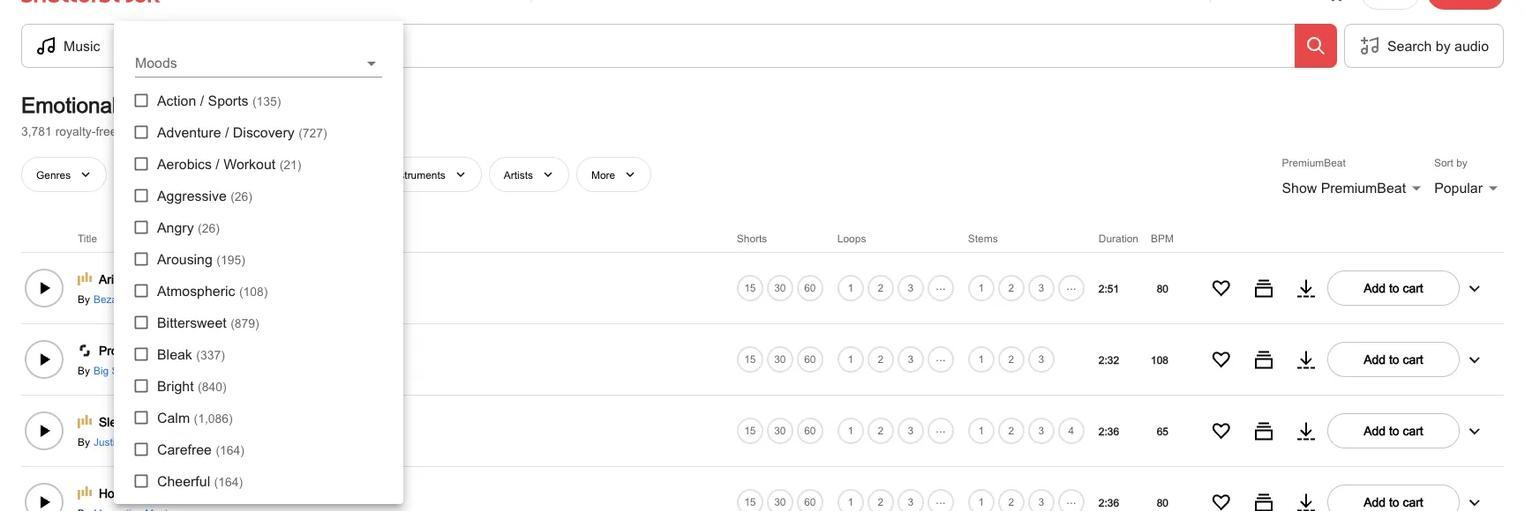 Task type: vqa. For each thing, say whether or not it's contained in the screenshot.
By Justin Breame
yes



Task type: describe. For each thing, give the bounding box(es) containing it.
adventure / discovery (727)
[[157, 124, 327, 140]]

atmospheric
[[157, 283, 235, 299]]

/ for adventure
[[225, 124, 229, 140]]

65
[[1157, 425, 1169, 438]]

(21)
[[279, 158, 301, 172]]

add to cart button for hope brings life
[[1328, 485, 1460, 512]]

audio
[[1455, 38, 1489, 54]]

2:51
[[1099, 282, 1119, 295]]

angry (26)
[[157, 219, 220, 236]]

similar image for hope brings life
[[1253, 492, 1275, 512]]

brings
[[132, 487, 167, 501]]

more
[[591, 168, 615, 181]]

try image for hope brings life
[[1296, 492, 1317, 512]]

atmospheric (108)
[[157, 283, 268, 299]]

15 for arise again
[[744, 282, 756, 295]]

2:36 for 4
[[1099, 425, 1119, 438]]

justin breame link
[[90, 435, 161, 449]]

big
[[94, 364, 109, 377]]

search by audio
[[1387, 38, 1489, 54]]

2:32
[[1099, 354, 1119, 366]]

search image
[[1305, 35, 1327, 56]]

aerobics / workout (21)
[[157, 156, 301, 172]]

moods button
[[114, 157, 197, 192]]

to for sleep walking
[[1389, 424, 1400, 438]]

more button
[[576, 157, 652, 192]]

cart image
[[1325, 0, 1347, 3]]

by
[[1436, 38, 1451, 54]]

instruments button
[[375, 157, 482, 192]]

(879)
[[231, 316, 259, 331]]

by for sleep
[[78, 436, 90, 448]]

promises past link
[[99, 342, 178, 360]]

stems
[[968, 232, 998, 245]]

hope brings life link
[[99, 485, 190, 503]]

beza
[[94, 293, 118, 305]]

action
[[157, 92, 196, 109]]

moods
[[129, 168, 161, 181]]

by for promises
[[78, 364, 90, 377]]

108
[[1151, 354, 1169, 366]]

60 for hope brings life
[[804, 497, 816, 509]]

to for arise again
[[1389, 281, 1400, 295]]

cart for sleep walking
[[1403, 424, 1423, 438]]

duration
[[1099, 232, 1139, 245]]

(108)
[[239, 285, 268, 299]]

justin
[[94, 436, 121, 448]]

promises
[[99, 344, 150, 358]]

to for promises past
[[1389, 353, 1400, 367]]

1 horizontal spatial music
[[179, 93, 235, 117]]

aggressive (26)
[[157, 188, 252, 204]]

search
[[1387, 38, 1432, 54]]

open image
[[361, 53, 382, 74]]

(164) for carefree
[[216, 444, 244, 458]]

title
[[78, 232, 97, 245]]

sports
[[208, 92, 248, 109]]

by for arise
[[78, 293, 90, 305]]

calm
[[157, 410, 190, 426]]

bittersweet
[[157, 315, 227, 331]]

60 button
[[795, 273, 825, 303]]

save image for ...
[[1211, 492, 1232, 512]]

big score audio link
[[90, 363, 169, 378]]

(195)
[[216, 253, 245, 267]]

add to cart button for promises past
[[1328, 342, 1460, 378]]

cheerful
[[157, 474, 210, 490]]

aerobics
[[157, 156, 212, 172]]

genres button
[[21, 157, 107, 192]]

2:36 for ...
[[1099, 497, 1119, 509]]

hope
[[99, 487, 128, 501]]

walking
[[134, 416, 177, 430]]

try image
[[1296, 349, 1317, 371]]

similar image for promises past
[[1253, 349, 1275, 371]]

instruments
[[390, 168, 446, 181]]

(26) for aggressive
[[231, 189, 252, 203]]

loops
[[837, 232, 866, 245]]

60 inside button
[[804, 282, 816, 294]]

action / sports (135)
[[157, 92, 281, 109]]

adventure
[[157, 124, 221, 140]]

cheerful (164)
[[157, 474, 243, 490]]

emotional stock music 3,781 royalty-free music tracks
[[21, 93, 235, 138]]

15 for hope brings life
[[744, 497, 756, 509]]

cart for hope brings life
[[1403, 496, 1423, 510]]

aggressive
[[157, 188, 227, 204]]

arousing (195)
[[157, 251, 245, 267]]

by beza
[[78, 293, 118, 305]]

15 for sleep walking
[[744, 425, 756, 438]]

hope brings life
[[99, 487, 190, 501]]

arise again
[[99, 273, 161, 287]]

length button
[[204, 157, 287, 192]]

by big score audio
[[78, 364, 169, 377]]

add for promises past
[[1364, 353, 1386, 367]]

... for hope brings life
[[936, 493, 946, 507]]

bittersweet (879)
[[157, 315, 259, 331]]

arousing
[[157, 251, 213, 267]]

search by audio button
[[1344, 25, 1504, 67]]

artists
[[504, 168, 533, 181]]

sleep walking link
[[99, 414, 177, 431]]



Task type: locate. For each thing, give the bounding box(es) containing it.
(164) for cheerful
[[214, 475, 243, 489]]

2 save image from the top
[[1211, 349, 1232, 371]]

bright
[[157, 378, 194, 395]]

3 15 from the top
[[744, 425, 756, 438]]

1 3 button from the top
[[896, 345, 926, 375]]

add for hope brings life
[[1364, 496, 1386, 510]]

workout
[[223, 156, 276, 172]]

15 for promises past
[[744, 354, 756, 366]]

4 add to cart button from the top
[[1328, 485, 1460, 512]]

30 for promises past
[[774, 354, 786, 366]]

try image
[[1296, 278, 1317, 299], [1296, 421, 1317, 442], [1296, 492, 1317, 512]]

1 60 from the top
[[804, 282, 816, 294]]

1 vertical spatial save image
[[1211, 349, 1232, 371]]

1 horizontal spatial /
[[216, 156, 220, 172]]

music up adventure
[[179, 93, 235, 117]]

4
[[1068, 425, 1074, 438]]

2 by from the top
[[78, 364, 90, 377]]

2 to from the top
[[1389, 353, 1400, 367]]

sleep walking
[[99, 416, 177, 430]]

1 vertical spatial 80
[[1157, 497, 1169, 509]]

try image for arise again
[[1296, 278, 1317, 299]]

genres
[[36, 168, 71, 181]]

by justin breame
[[78, 436, 161, 448]]

again
[[130, 273, 161, 287]]

(337)
[[196, 348, 225, 362]]

(727)
[[298, 126, 327, 140]]

15
[[744, 282, 756, 295], [744, 354, 756, 366], [744, 425, 756, 438], [744, 497, 756, 509]]

similar image
[[1253, 278, 1275, 299], [1253, 349, 1275, 371], [1253, 492, 1275, 512]]

60
[[804, 282, 816, 294], [804, 354, 816, 366], [804, 425, 816, 438], [804, 497, 816, 509]]

1 vertical spatial (164)
[[214, 475, 243, 489]]

2 15 from the top
[[744, 354, 756, 366]]

save image
[[1211, 421, 1232, 442], [1211, 492, 1232, 512]]

carefree (164)
[[157, 442, 244, 458]]

shorts
[[737, 232, 767, 245]]

1 to from the top
[[1389, 281, 1400, 295]]

None text field
[[135, 49, 361, 77]]

30 for sleep walking
[[774, 425, 786, 438]]

3 button for hope brings life
[[896, 488, 926, 512]]

2 similar image from the top
[[1253, 349, 1275, 371]]

0 horizontal spatial (26)
[[198, 221, 220, 235]]

80 down the 65 at the bottom right of the page
[[1157, 497, 1169, 509]]

2 2:36 from the top
[[1099, 497, 1119, 509]]

2 vertical spatial similar image
[[1253, 492, 1275, 512]]

past
[[154, 344, 178, 358]]

2 vertical spatial /
[[216, 156, 220, 172]]

cart for promises past
[[1403, 353, 1423, 367]]

3 cart from the top
[[1403, 424, 1423, 438]]

1 80 from the top
[[1157, 282, 1169, 295]]

80 for hope brings life
[[1157, 497, 1169, 509]]

arise again link
[[99, 271, 161, 288]]

1 30 from the top
[[774, 282, 786, 295]]

add to cart button for sleep walking
[[1328, 414, 1460, 449]]

0 vertical spatial (26)
[[231, 189, 252, 203]]

60 for sleep walking
[[804, 425, 816, 438]]

2 vertical spatial try image
[[1296, 492, 1317, 512]]

beza link
[[90, 292, 118, 306]]

0 horizontal spatial music
[[120, 124, 152, 138]]

2 horizontal spatial /
[[225, 124, 229, 140]]

3 by from the top
[[78, 436, 90, 448]]

life
[[170, 487, 190, 501]]

save image
[[1211, 278, 1232, 299], [1211, 349, 1232, 371]]

score
[[112, 364, 139, 377]]

similar image
[[1253, 421, 1275, 442]]

4 add to cart from the top
[[1364, 496, 1423, 510]]

1 vertical spatial 3 button
[[896, 488, 926, 512]]

1 vertical spatial music
[[120, 124, 152, 138]]

bright (840)
[[157, 378, 226, 395]]

30
[[774, 282, 786, 295], [774, 354, 786, 366], [774, 425, 786, 438], [774, 497, 786, 509]]

emotional
[[21, 93, 117, 117]]

promises past
[[99, 344, 178, 358]]

angry
[[157, 219, 194, 236]]

1 horizontal spatial (26)
[[231, 189, 252, 203]]

0 vertical spatial by
[[78, 293, 90, 305]]

sleep
[[99, 416, 130, 430]]

cart for arise again
[[1403, 281, 1423, 295]]

3 to from the top
[[1389, 424, 1400, 438]]

2 30 from the top
[[774, 354, 786, 366]]

2 save image from the top
[[1211, 492, 1232, 512]]

(164) down (1,086)
[[216, 444, 244, 458]]

add to cart for promises past
[[1364, 353, 1423, 367]]

1 save image from the top
[[1211, 421, 1232, 442]]

calm (1,086)
[[157, 410, 233, 426]]

3,781
[[21, 124, 52, 138]]

3 try image from the top
[[1296, 492, 1317, 512]]

save image for past
[[1211, 349, 1232, 371]]

tracks
[[156, 124, 189, 138]]

carefree
[[157, 442, 212, 458]]

bpm
[[1151, 232, 1174, 245]]

add to cart for hope brings life
[[1364, 496, 1423, 510]]

free
[[96, 124, 117, 138]]

2 3 button from the top
[[896, 488, 926, 512]]

discovery
[[233, 124, 295, 140]]

/
[[200, 92, 204, 109], [225, 124, 229, 140], [216, 156, 220, 172]]

arise
[[99, 273, 127, 287]]

/ for aerobics
[[216, 156, 220, 172]]

(26) up arousing (195)
[[198, 221, 220, 235]]

0 vertical spatial /
[[200, 92, 204, 109]]

by
[[78, 293, 90, 305], [78, 364, 90, 377], [78, 436, 90, 448]]

music down stock
[[120, 124, 152, 138]]

3 30 from the top
[[774, 425, 786, 438]]

1 vertical spatial try image
[[1296, 421, 1317, 442]]

0 vertical spatial try image
[[1296, 278, 1317, 299]]

(164) down the carefree (164)
[[214, 475, 243, 489]]

3
[[908, 282, 914, 295], [1038, 282, 1044, 295], [908, 353, 914, 366], [1038, 354, 1044, 366], [908, 425, 914, 438], [1038, 425, 1044, 438], [908, 496, 914, 509], [1038, 497, 1044, 509]]

1 2:36 from the top
[[1099, 425, 1119, 438]]

0 vertical spatial 80
[[1157, 282, 1169, 295]]

4 cart from the top
[[1403, 496, 1423, 510]]

artists button
[[489, 157, 569, 192]]

add
[[1364, 281, 1386, 295], [1364, 353, 1386, 367], [1364, 424, 1386, 438], [1364, 496, 1386, 510]]

(26) inside "aggressive (26)"
[[231, 189, 252, 203]]

save image for 4
[[1211, 421, 1232, 442]]

(164) inside cheerful (164)
[[214, 475, 243, 489]]

/ down sports
[[225, 124, 229, 140]]

2 add to cart button from the top
[[1328, 342, 1460, 378]]

0 vertical spatial (164)
[[216, 444, 244, 458]]

1 vertical spatial by
[[78, 364, 90, 377]]

...
[[936, 279, 946, 293], [1066, 279, 1077, 293], [936, 350, 946, 364], [936, 422, 946, 436], [936, 493, 946, 507], [1066, 493, 1077, 507]]

30 for hope brings life
[[774, 497, 786, 509]]

4 15 from the top
[[744, 497, 756, 509]]

3 similar image from the top
[[1253, 492, 1275, 512]]

(26) for angry
[[198, 221, 220, 235]]

... for promises past
[[936, 350, 946, 364]]

80
[[1157, 282, 1169, 295], [1157, 497, 1169, 509]]

stock
[[123, 93, 173, 117]]

1 vertical spatial 2:36
[[1099, 497, 1119, 509]]

add for sleep walking
[[1364, 424, 1386, 438]]

80 down bpm in the top of the page
[[1157, 282, 1169, 295]]

2 try image from the top
[[1296, 421, 1317, 442]]

... for sleep walking
[[936, 422, 946, 436]]

(1,086)
[[194, 412, 233, 426]]

add to cart for arise again
[[1364, 281, 1423, 295]]

1 by from the top
[[78, 293, 90, 305]]

save image for again
[[1211, 278, 1232, 299]]

shutterstock image
[[21, 0, 164, 3]]

1 vertical spatial save image
[[1211, 492, 1232, 512]]

80 for arise again
[[1157, 282, 1169, 295]]

bleak (337)
[[157, 346, 225, 363]]

/ right action
[[200, 92, 204, 109]]

0 vertical spatial music
[[179, 93, 235, 117]]

to
[[1389, 281, 1400, 295], [1389, 353, 1400, 367], [1389, 424, 1400, 438], [1389, 496, 1400, 510]]

royalty-
[[55, 124, 96, 138]]

(135)
[[252, 94, 281, 108]]

4 60 from the top
[[804, 497, 816, 509]]

1 similar image from the top
[[1253, 278, 1275, 299]]

0 vertical spatial 3 button
[[896, 345, 926, 375]]

1 cart from the top
[[1403, 281, 1423, 295]]

breame
[[124, 436, 161, 448]]

... for arise again
[[936, 279, 946, 293]]

(164)
[[216, 444, 244, 458], [214, 475, 243, 489]]

1 vertical spatial similar image
[[1253, 349, 1275, 371]]

bleak
[[157, 346, 192, 363]]

4 add from the top
[[1364, 496, 1386, 510]]

3 60 from the top
[[804, 425, 816, 438]]

3 button
[[896, 345, 926, 375], [896, 488, 926, 512]]

3 add to cart button from the top
[[1328, 414, 1460, 449]]

1 15 from the top
[[744, 282, 756, 295]]

2 add from the top
[[1364, 353, 1386, 367]]

add to cart for sleep walking
[[1364, 424, 1423, 438]]

0 vertical spatial save image
[[1211, 278, 1232, 299]]

/ left workout
[[216, 156, 220, 172]]

3 add to cart from the top
[[1364, 424, 1423, 438]]

0 horizontal spatial /
[[200, 92, 204, 109]]

add to cart
[[1364, 281, 1423, 295], [1364, 353, 1423, 367], [1364, 424, 1423, 438], [1364, 496, 1423, 510]]

3 add from the top
[[1364, 424, 1386, 438]]

1 add to cart from the top
[[1364, 281, 1423, 295]]

(26) inside angry (26)
[[198, 221, 220, 235]]

length
[[219, 168, 251, 181]]

/ for action
[[200, 92, 204, 109]]

cart
[[1403, 281, 1423, 295], [1403, 353, 1423, 367], [1403, 424, 1423, 438], [1403, 496, 1423, 510]]

4 to from the top
[[1389, 496, 1400, 510]]

to for hope brings life
[[1389, 496, 1400, 510]]

3 button for promises past
[[896, 345, 926, 375]]

1 add to cart button from the top
[[1328, 271, 1460, 306]]

2 cart from the top
[[1403, 353, 1423, 367]]

1 try image from the top
[[1296, 278, 1317, 299]]

add to cart button for arise again
[[1328, 271, 1460, 306]]

0 vertical spatial similar image
[[1253, 278, 1275, 299]]

by left beza
[[78, 293, 90, 305]]

30 for arise again
[[774, 282, 786, 295]]

(26) down length
[[231, 189, 252, 203]]

add to cart button
[[1328, 271, 1460, 306], [1328, 342, 1460, 378], [1328, 414, 1460, 449], [1328, 485, 1460, 512]]

audio
[[142, 364, 169, 377]]

1 save image from the top
[[1211, 278, 1232, 299]]

1 vertical spatial (26)
[[198, 221, 220, 235]]

by left justin
[[78, 436, 90, 448]]

4 30 from the top
[[774, 497, 786, 509]]

similar image for arise again
[[1253, 278, 1275, 299]]

1 add from the top
[[1364, 281, 1386, 295]]

60 for promises past
[[804, 354, 816, 366]]

(164) inside the carefree (164)
[[216, 444, 244, 458]]

2 80 from the top
[[1157, 497, 1169, 509]]

2 add to cart from the top
[[1364, 353, 1423, 367]]

2 60 from the top
[[804, 354, 816, 366]]

by left big
[[78, 364, 90, 377]]

music
[[179, 93, 235, 117], [120, 124, 152, 138]]

try image for sleep walking
[[1296, 421, 1317, 442]]

add for arise again
[[1364, 281, 1386, 295]]

1 vertical spatial /
[[225, 124, 229, 140]]

(840)
[[198, 380, 226, 394]]

2 vertical spatial by
[[78, 436, 90, 448]]

0 vertical spatial save image
[[1211, 421, 1232, 442]]

0 vertical spatial 2:36
[[1099, 425, 1119, 438]]

2:36
[[1099, 425, 1119, 438], [1099, 497, 1119, 509]]



